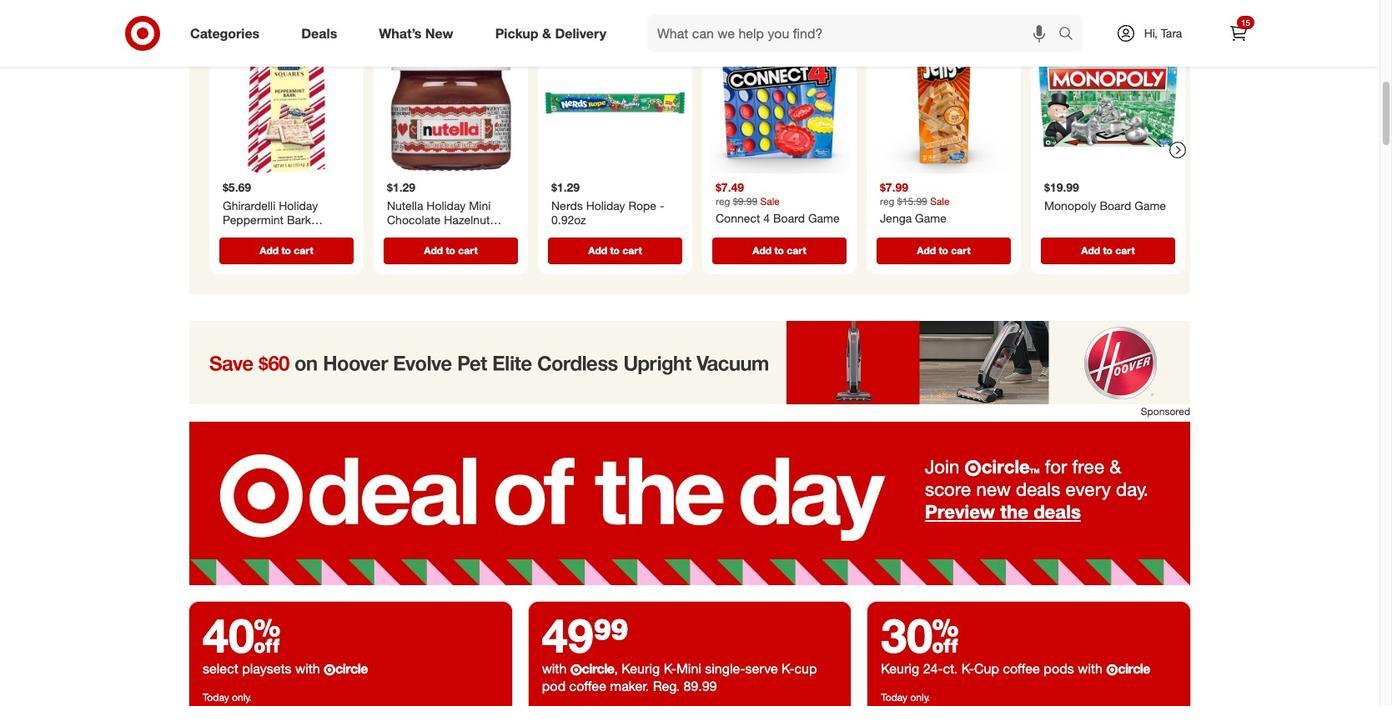 Task type: describe. For each thing, give the bounding box(es) containing it.
cart for hazelnut
[[458, 244, 478, 257]]

15
[[1241, 18, 1251, 28]]

nerds
[[552, 199, 583, 213]]

1 with from the left
[[295, 660, 320, 677]]

maker.
[[610, 678, 649, 695]]

monopoly board game image
[[1038, 33, 1179, 174]]

$7.49
[[716, 181, 744, 195]]

pickup & delivery
[[495, 25, 607, 41]]

carousel region
[[189, 0, 1191, 308]]

add to cart for game
[[917, 244, 971, 257]]

$9.99
[[733, 195, 758, 208]]

add to cart for 0.92oz
[[588, 244, 642, 257]]

single-
[[705, 660, 745, 677]]

$7.99 reg $15.99 sale jenga game
[[880, 181, 950, 225]]

0 vertical spatial &
[[542, 25, 551, 41]]

every
[[1066, 478, 1111, 501]]

connect 4 board game image
[[709, 33, 850, 174]]

to for hazelnut
[[446, 244, 455, 257]]

circle for keurig 24-ct. k-cup coffee pods with
[[1118, 660, 1151, 677]]

4
[[764, 211, 770, 225]]

for
[[1045, 456, 1067, 478]]

$19.99 monopoly board game
[[1045, 181, 1166, 213]]

game inside "$7.99 reg $15.99 sale jenga game"
[[915, 211, 947, 225]]

what's new link
[[365, 15, 474, 52]]

$1.29 nutella holiday mini chocolate hazelnut spread - 1.05oz
[[387, 181, 491, 242]]

$1.29 for $1.29 nerds holiday rope - 0.92oz
[[552, 181, 580, 195]]

new
[[977, 478, 1011, 501]]

add for 4
[[753, 244, 772, 257]]

spread
[[387, 228, 425, 242]]

deals link
[[287, 15, 358, 52]]

$7.99
[[880, 181, 909, 195]]

circle for with
[[582, 660, 614, 677]]

day.
[[1116, 478, 1149, 501]]

What can we help you find? suggestions appear below search field
[[647, 15, 1063, 52]]

what's new
[[379, 25, 454, 41]]

add for 0.92oz
[[588, 244, 607, 257]]

- inside $1.29 nerds holiday rope - 0.92oz
[[660, 199, 664, 213]]

40
[[203, 607, 281, 664]]

today for 30
[[881, 691, 908, 704]]

24-
[[923, 660, 943, 677]]

ghirardelli holiday peppermint bark chocolate squares - 5.4oz image
[[216, 33, 357, 174]]

serve
[[745, 660, 778, 677]]

the
[[1000, 501, 1029, 523]]

15 link
[[1221, 15, 1257, 52]]

$5.69
[[223, 181, 251, 195]]

hazelnut
[[444, 213, 490, 227]]

pickup & delivery link
[[481, 15, 627, 52]]

add to cart for hazelnut
[[424, 244, 478, 257]]

89.99
[[684, 678, 717, 695]]

cart for 0.92oz
[[623, 244, 642, 257]]

reg for $7.99
[[880, 195, 895, 208]]

cup
[[974, 660, 999, 677]]

◎
[[965, 459, 982, 477]]

circle for select playsets with
[[335, 660, 368, 677]]

cup
[[795, 660, 817, 677]]

board inside $7.49 reg $9.99 sale connect 4 board game
[[773, 211, 805, 225]]

5.4oz
[[223, 242, 251, 257]]

score
[[925, 478, 971, 501]]

to for 4
[[775, 244, 784, 257]]

target deal of the day image
[[189, 422, 1191, 585]]

sale for game
[[930, 195, 950, 208]]

add to cart for 4
[[753, 244, 807, 257]]

keurig inside , keurig k-mini single-serve k-cup pod coffee maker. reg. 89.99
[[622, 660, 660, 677]]

game inside $7.49 reg $9.99 sale connect 4 board game
[[808, 211, 840, 225]]

free
[[1073, 456, 1105, 478]]

add to cart button for 0.92oz
[[548, 238, 682, 264]]

30
[[881, 607, 959, 664]]

squares
[[280, 228, 323, 242]]

0.92oz
[[552, 213, 586, 227]]

bark
[[287, 213, 311, 227]]

game inside $19.99 monopoly board game
[[1135, 199, 1166, 213]]

preview
[[925, 501, 995, 523]]

6 cart from the left
[[1116, 244, 1135, 257]]

cart for 4
[[787, 244, 807, 257]]

ghirardelli
[[223, 199, 276, 213]]

tm
[[1030, 467, 1040, 476]]

add to cart for chocolate
[[260, 244, 313, 257]]



Task type: locate. For each thing, give the bounding box(es) containing it.
0 horizontal spatial today only.
[[203, 691, 252, 704]]

coffee right pod
[[570, 678, 607, 695]]

add to cart button down $1.29 nerds holiday rope - 0.92oz on the top left
[[548, 238, 682, 264]]

1 holiday from the left
[[279, 199, 318, 213]]

4 add to cart from the left
[[753, 244, 807, 257]]

add to cart button
[[219, 238, 354, 264], [384, 238, 518, 264], [548, 238, 682, 264], [713, 238, 847, 264], [877, 238, 1011, 264], [1041, 238, 1176, 264]]

to
[[282, 244, 291, 257], [446, 244, 455, 257], [610, 244, 620, 257], [775, 244, 784, 257], [939, 244, 949, 257], [1103, 244, 1113, 257]]

reg down $7.49
[[716, 195, 730, 208]]

$1.29 up nerds
[[552, 181, 580, 195]]

for free & score new deals every day. preview the deals
[[925, 456, 1149, 523]]

coffee inside , keurig k-mini single-serve k-cup pod coffee maker. reg. 89.99
[[570, 678, 607, 695]]

categories
[[190, 25, 260, 41]]

k- right ct.
[[962, 660, 975, 677]]

mini inside $1.29 nutella holiday mini chocolate hazelnut spread - 1.05oz
[[469, 199, 491, 213]]

1 horizontal spatial &
[[1110, 456, 1122, 478]]

& right pickup
[[542, 25, 551, 41]]

deals down tm
[[1016, 478, 1061, 501]]

board right '4'
[[773, 211, 805, 225]]

0 horizontal spatial &
[[542, 25, 551, 41]]

- right squares
[[326, 228, 331, 242]]

, keurig k-mini single-serve k-cup pod coffee maker. reg. 89.99
[[542, 660, 817, 695]]

,
[[614, 660, 618, 677]]

1 horizontal spatial board
[[1100, 199, 1132, 213]]

1 to from the left
[[282, 244, 291, 257]]

holiday up bark
[[279, 199, 318, 213]]

cart for chocolate
[[294, 244, 313, 257]]

mini inside , keurig k-mini single-serve k-cup pod coffee maker. reg. 89.99
[[677, 660, 702, 677]]

join
[[925, 456, 960, 478]]

holiday left "rope"
[[586, 199, 625, 213]]

2 $1.29 from the left
[[552, 181, 580, 195]]

keurig 24-ct. k-cup coffee pods with
[[881, 660, 1107, 677]]

1 today only. from the left
[[203, 691, 252, 704]]

2 reg from the left
[[880, 195, 895, 208]]

0 vertical spatial mini
[[469, 199, 491, 213]]

0 horizontal spatial game
[[808, 211, 840, 225]]

hi, tara
[[1144, 26, 1183, 40]]

mini for holiday
[[469, 199, 491, 213]]

deals right the
[[1034, 501, 1081, 523]]

0 horizontal spatial chocolate
[[223, 228, 276, 242]]

pods
[[1044, 660, 1074, 677]]

2 horizontal spatial with
[[1078, 660, 1103, 677]]

1 horizontal spatial holiday
[[427, 199, 466, 213]]

hi,
[[1144, 26, 1158, 40]]

0 horizontal spatial reg
[[716, 195, 730, 208]]

3 cart from the left
[[623, 244, 642, 257]]

tara
[[1161, 26, 1183, 40]]

$19.99
[[1045, 181, 1080, 195]]

1 cart from the left
[[294, 244, 313, 257]]

1 add from the left
[[260, 244, 279, 257]]

add right 5.4oz
[[260, 244, 279, 257]]

add down monopoly
[[1082, 244, 1101, 257]]

add to cart down $1.29 nerds holiday rope - 0.92oz on the top left
[[588, 244, 642, 257]]

1 horizontal spatial today only.
[[881, 691, 930, 704]]

- left 1.05oz
[[428, 228, 433, 242]]

1 horizontal spatial mini
[[677, 660, 702, 677]]

monopoly
[[1045, 199, 1097, 213]]

$1.29 up nutella
[[387, 181, 416, 195]]

1 only. from the left
[[232, 691, 252, 704]]

1 horizontal spatial sale
[[930, 195, 950, 208]]

$1.29
[[387, 181, 416, 195], [552, 181, 580, 195]]

today down select
[[203, 691, 229, 704]]

& inside the for free & score new deals every day. preview the deals
[[1110, 456, 1122, 478]]

2 add from the left
[[424, 244, 443, 257]]

nerds holiday rope - 0.92oz image
[[545, 33, 686, 174]]

0 horizontal spatial holiday
[[279, 199, 318, 213]]

5 to from the left
[[939, 244, 949, 257]]

add for game
[[917, 244, 936, 257]]

6 add from the left
[[1082, 244, 1101, 257]]

add to cart button for 4
[[713, 238, 847, 264]]

keurig up 'maker.'
[[622, 660, 660, 677]]

today for 40
[[203, 691, 229, 704]]

0 horizontal spatial coffee
[[570, 678, 607, 695]]

k- right serve
[[782, 660, 795, 677]]

5 add to cart button from the left
[[877, 238, 1011, 264]]

$1.29 inside $1.29 nerds holiday rope - 0.92oz
[[552, 181, 580, 195]]

chocolate inside $5.69 ghirardelli holiday peppermint bark chocolate squares - 5.4oz
[[223, 228, 276, 242]]

delivery
[[555, 25, 607, 41]]

game right monopoly
[[1135, 199, 1166, 213]]

nutella holiday mini chocolate hazelnut spread - 1.05oz image
[[380, 33, 521, 174]]

2 k- from the left
[[782, 660, 795, 677]]

to down "$7.99 reg $15.99 sale jenga game"
[[939, 244, 949, 257]]

0 horizontal spatial keurig
[[622, 660, 660, 677]]

game down $15.99 at the top
[[915, 211, 947, 225]]

reg inside $7.49 reg $9.99 sale connect 4 board game
[[716, 195, 730, 208]]

- inside $1.29 nutella holiday mini chocolate hazelnut spread - 1.05oz
[[428, 228, 433, 242]]

49
[[542, 607, 594, 664]]

1.05oz
[[436, 228, 471, 242]]

- for ghirardelli holiday peppermint bark chocolate squares - 5.4oz
[[326, 228, 331, 242]]

chocolate
[[387, 213, 441, 227], [223, 228, 276, 242]]

2 keurig from the left
[[881, 660, 920, 677]]

3 holiday from the left
[[586, 199, 625, 213]]

circle
[[982, 456, 1030, 478], [335, 660, 368, 677], [582, 660, 614, 677], [1118, 660, 1151, 677]]

today
[[203, 691, 229, 704], [881, 691, 908, 704]]

add to cart button for game
[[877, 238, 1011, 264]]

1 vertical spatial mini
[[677, 660, 702, 677]]

2 only. from the left
[[911, 691, 930, 704]]

49 99
[[542, 607, 629, 664]]

to for 0.92oz
[[610, 244, 620, 257]]

only. for 30
[[911, 691, 930, 704]]

4 add from the left
[[753, 244, 772, 257]]

board
[[1100, 199, 1132, 213], [773, 211, 805, 225]]

chocolate inside $1.29 nutella holiday mini chocolate hazelnut spread - 1.05oz
[[387, 213, 441, 227]]

3 add to cart from the left
[[588, 244, 642, 257]]

coffee right cup
[[1003, 660, 1040, 677]]

0 horizontal spatial $1.29
[[387, 181, 416, 195]]

add for chocolate
[[260, 244, 279, 257]]

categories link
[[176, 15, 281, 52]]

add to cart down '4'
[[753, 244, 807, 257]]

holiday
[[279, 199, 318, 213], [427, 199, 466, 213], [586, 199, 625, 213]]

1 vertical spatial coffee
[[570, 678, 607, 695]]

holiday inside $1.29 nerds holiday rope - 0.92oz
[[586, 199, 625, 213]]

jenga game image
[[874, 33, 1015, 174]]

to down $7.49 reg $9.99 sale connect 4 board game
[[775, 244, 784, 257]]

with
[[295, 660, 320, 677], [542, 660, 570, 677], [1078, 660, 1103, 677]]

holiday for rope
[[586, 199, 625, 213]]

today only. for 30
[[881, 691, 930, 704]]

deals
[[1016, 478, 1061, 501], [1034, 501, 1081, 523]]

mini
[[469, 199, 491, 213], [677, 660, 702, 677]]

add down "$7.99 reg $15.99 sale jenga game"
[[917, 244, 936, 257]]

reg.
[[653, 678, 680, 695]]

today down 30
[[881, 691, 908, 704]]

what's
[[379, 25, 422, 41]]

to for game
[[939, 244, 949, 257]]

nutella
[[387, 199, 423, 213]]

to for chocolate
[[282, 244, 291, 257]]

to down $1.29 nerds holiday rope - 0.92oz on the top left
[[610, 244, 620, 257]]

4 cart from the left
[[787, 244, 807, 257]]

mini up hazelnut
[[469, 199, 491, 213]]

reg down $7.99
[[880, 195, 895, 208]]

with up pod
[[542, 660, 570, 677]]

reg inside "$7.99 reg $15.99 sale jenga game"
[[880, 195, 895, 208]]

1 horizontal spatial $1.29
[[552, 181, 580, 195]]

board right monopoly
[[1100, 199, 1132, 213]]

0 horizontal spatial today
[[203, 691, 229, 704]]

mini up 89.99
[[677, 660, 702, 677]]

sale inside $7.49 reg $9.99 sale connect 4 board game
[[760, 195, 780, 208]]

holiday up hazelnut
[[427, 199, 466, 213]]

5 add to cart from the left
[[917, 244, 971, 257]]

join ◎ circle tm
[[925, 456, 1040, 478]]

2 today from the left
[[881, 691, 908, 704]]

k-
[[664, 660, 677, 677], [782, 660, 795, 677], [962, 660, 975, 677]]

add to cart button for hazelnut
[[384, 238, 518, 264]]

1 horizontal spatial chocolate
[[387, 213, 441, 227]]

cart
[[294, 244, 313, 257], [458, 244, 478, 257], [623, 244, 642, 257], [787, 244, 807, 257], [951, 244, 971, 257], [1116, 244, 1135, 257]]

pickup
[[495, 25, 539, 41]]

keurig left the 24- on the right bottom
[[881, 660, 920, 677]]

1 horizontal spatial k-
[[782, 660, 795, 677]]

2 holiday from the left
[[427, 199, 466, 213]]

6 to from the left
[[1103, 244, 1113, 257]]

today only. down select
[[203, 691, 252, 704]]

holiday for peppermint
[[279, 199, 318, 213]]

1 reg from the left
[[716, 195, 730, 208]]

$1.29 inside $1.29 nutella holiday mini chocolate hazelnut spread - 1.05oz
[[387, 181, 416, 195]]

add to cart button down "$7.99 reg $15.99 sale jenga game"
[[877, 238, 1011, 264]]

0 horizontal spatial with
[[295, 660, 320, 677]]

reg
[[716, 195, 730, 208], [880, 195, 895, 208]]

- for nutella holiday mini chocolate hazelnut spread - 1.05oz
[[428, 228, 433, 242]]

cart for game
[[951, 244, 971, 257]]

$5.69 ghirardelli holiday peppermint bark chocolate squares - 5.4oz
[[223, 181, 331, 257]]

reg for $7.49
[[716, 195, 730, 208]]

3 k- from the left
[[962, 660, 975, 677]]

2 sale from the left
[[930, 195, 950, 208]]

chocolate up spread
[[387, 213, 441, 227]]

add to cart
[[260, 244, 313, 257], [424, 244, 478, 257], [588, 244, 642, 257], [753, 244, 807, 257], [917, 244, 971, 257], [1082, 244, 1135, 257]]

ct.
[[943, 660, 958, 677]]

sponsored
[[1141, 405, 1191, 418]]

2 today only. from the left
[[881, 691, 930, 704]]

new
[[425, 25, 454, 41]]

board inside $19.99 monopoly board game
[[1100, 199, 1132, 213]]

1 horizontal spatial coffee
[[1003, 660, 1040, 677]]

5 cart from the left
[[951, 244, 971, 257]]

add down 1.05oz
[[424, 244, 443, 257]]

2 horizontal spatial holiday
[[586, 199, 625, 213]]

0 horizontal spatial -
[[326, 228, 331, 242]]

k- up reg.
[[664, 660, 677, 677]]

holiday inside $5.69 ghirardelli holiday peppermint bark chocolate squares - 5.4oz
[[279, 199, 318, 213]]

add to cart button down $19.99 monopoly board game
[[1041, 238, 1176, 264]]

$1.29 for $1.29 nutella holiday mini chocolate hazelnut spread - 1.05oz
[[387, 181, 416, 195]]

1 horizontal spatial with
[[542, 660, 570, 677]]

6 add to cart from the left
[[1082, 244, 1135, 257]]

1 horizontal spatial only.
[[911, 691, 930, 704]]

0 horizontal spatial sale
[[760, 195, 780, 208]]

1 horizontal spatial reg
[[880, 195, 895, 208]]

add down '4'
[[753, 244, 772, 257]]

add to cart button down hazelnut
[[384, 238, 518, 264]]

5 add from the left
[[917, 244, 936, 257]]

4 add to cart button from the left
[[713, 238, 847, 264]]

- inside $5.69 ghirardelli holiday peppermint bark chocolate squares - 5.4oz
[[326, 228, 331, 242]]

mini for k-
[[677, 660, 702, 677]]

1 vertical spatial &
[[1110, 456, 1122, 478]]

2 cart from the left
[[458, 244, 478, 257]]

0 horizontal spatial only.
[[232, 691, 252, 704]]

add to cart button for chocolate
[[219, 238, 354, 264]]

chocolate down peppermint
[[223, 228, 276, 242]]

- right "rope"
[[660, 199, 664, 213]]

1 keurig from the left
[[622, 660, 660, 677]]

2 add to cart from the left
[[424, 244, 478, 257]]

6 add to cart button from the left
[[1041, 238, 1176, 264]]

sale up '4'
[[760, 195, 780, 208]]

today only. for 40
[[203, 691, 252, 704]]

& right free
[[1110, 456, 1122, 478]]

3 to from the left
[[610, 244, 620, 257]]

coffee
[[1003, 660, 1040, 677], [570, 678, 607, 695]]

1 today from the left
[[203, 691, 229, 704]]

1 horizontal spatial today
[[881, 691, 908, 704]]

with right playsets
[[295, 660, 320, 677]]

-
[[660, 199, 664, 213], [326, 228, 331, 242], [428, 228, 433, 242]]

sale for 4
[[760, 195, 780, 208]]

1 add to cart button from the left
[[219, 238, 354, 264]]

only. down the 24- on the right bottom
[[911, 691, 930, 704]]

add to cart button down bark
[[219, 238, 354, 264]]

add for hazelnut
[[424, 244, 443, 257]]

with right pods in the right of the page
[[1078, 660, 1103, 677]]

sale right $15.99 at the top
[[930, 195, 950, 208]]

1 add to cart from the left
[[260, 244, 313, 257]]

0 horizontal spatial mini
[[469, 199, 491, 213]]

peppermint
[[223, 213, 284, 227]]

2 add to cart button from the left
[[384, 238, 518, 264]]

$1.29 nerds holiday rope - 0.92oz
[[552, 181, 664, 227]]

only. down select
[[232, 691, 252, 704]]

1 k- from the left
[[664, 660, 677, 677]]

connect
[[716, 211, 760, 225]]

2 to from the left
[[446, 244, 455, 257]]

rope
[[629, 199, 657, 213]]

keurig
[[622, 660, 660, 677], [881, 660, 920, 677]]

to down $19.99 monopoly board game
[[1103, 244, 1113, 257]]

3 add from the left
[[588, 244, 607, 257]]

1 sale from the left
[[760, 195, 780, 208]]

holiday for mini
[[427, 199, 466, 213]]

only. for 40
[[232, 691, 252, 704]]

add to cart down 1.05oz
[[424, 244, 478, 257]]

0 vertical spatial coffee
[[1003, 660, 1040, 677]]

add to cart down "$7.99 reg $15.99 sale jenga game"
[[917, 244, 971, 257]]

to down squares
[[282, 244, 291, 257]]

deals
[[301, 25, 337, 41]]

2 with from the left
[[542, 660, 570, 677]]

to down 1.05oz
[[446, 244, 455, 257]]

today only. down the 24- on the right bottom
[[881, 691, 930, 704]]

0 horizontal spatial board
[[773, 211, 805, 225]]

99
[[594, 607, 629, 664]]

0 horizontal spatial k-
[[664, 660, 677, 677]]

holiday inside $1.29 nutella holiday mini chocolate hazelnut spread - 1.05oz
[[427, 199, 466, 213]]

select playsets with
[[203, 660, 324, 677]]

game
[[1135, 199, 1166, 213], [808, 211, 840, 225], [915, 211, 947, 225]]

$15.99
[[898, 195, 928, 208]]

playsets
[[242, 660, 292, 677]]

jenga
[[880, 211, 912, 225]]

&
[[542, 25, 551, 41], [1110, 456, 1122, 478]]

2 horizontal spatial k-
[[962, 660, 975, 677]]

game right '4'
[[808, 211, 840, 225]]

$7.49 reg $9.99 sale connect 4 board game
[[716, 181, 840, 225]]

search button
[[1051, 15, 1091, 55]]

sale inside "$7.99 reg $15.99 sale jenga game"
[[930, 195, 950, 208]]

add to cart button down '4'
[[713, 238, 847, 264]]

today only.
[[203, 691, 252, 704], [881, 691, 930, 704]]

advertisement region
[[189, 321, 1191, 405]]

pod
[[542, 678, 566, 695]]

sale
[[760, 195, 780, 208], [930, 195, 950, 208]]

4 to from the left
[[775, 244, 784, 257]]

search
[[1051, 26, 1091, 43]]

3 with from the left
[[1078, 660, 1103, 677]]

1 horizontal spatial game
[[915, 211, 947, 225]]

add down $1.29 nerds holiday rope - 0.92oz on the top left
[[588, 244, 607, 257]]

select
[[203, 660, 239, 677]]

1 horizontal spatial -
[[428, 228, 433, 242]]

1 $1.29 from the left
[[387, 181, 416, 195]]

2 horizontal spatial game
[[1135, 199, 1166, 213]]

add to cart down squares
[[260, 244, 313, 257]]

add to cart down $19.99 monopoly board game
[[1082, 244, 1135, 257]]

3 add to cart button from the left
[[548, 238, 682, 264]]

1 horizontal spatial keurig
[[881, 660, 920, 677]]

2 horizontal spatial -
[[660, 199, 664, 213]]



Task type: vqa. For each thing, say whether or not it's contained in the screenshot.
To for 4
yes



